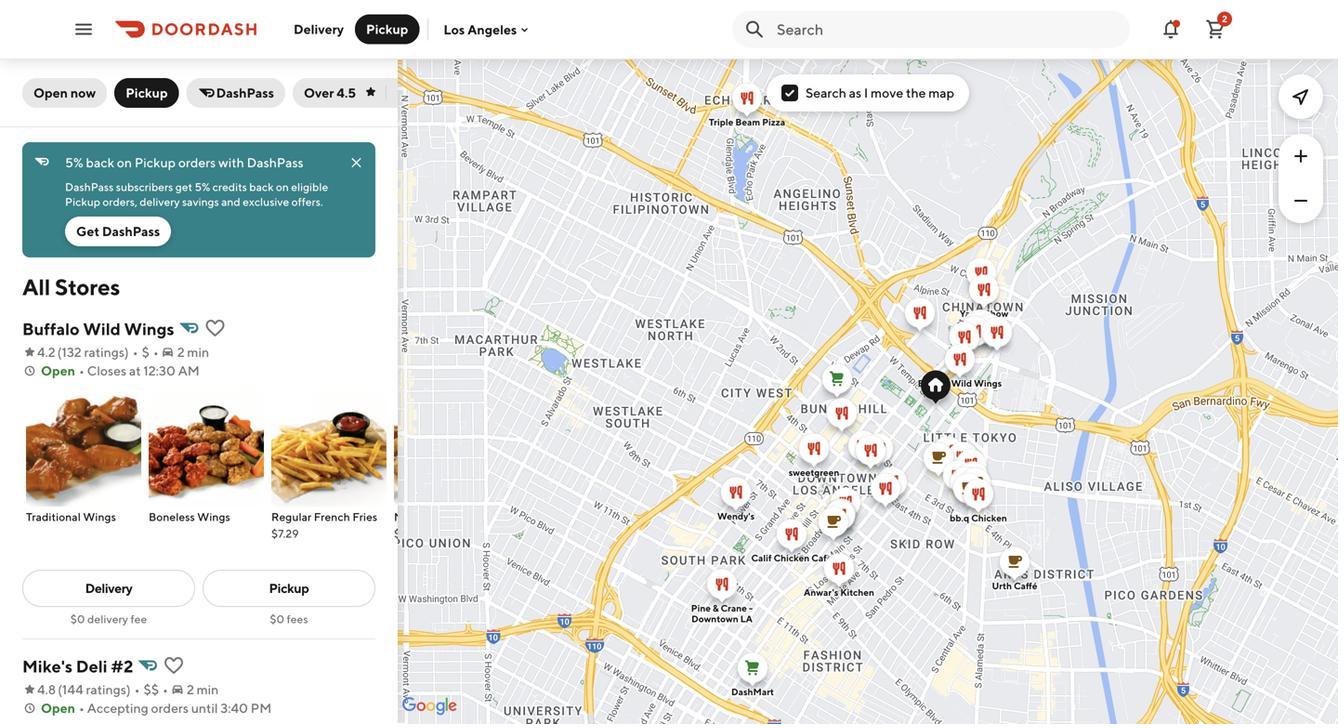 Task type: locate. For each thing, give the bounding box(es) containing it.
5% down open now button
[[65, 155, 83, 170]]

0 horizontal spatial delivery
[[85, 581, 132, 596]]

$0 for delivery
[[70, 613, 85, 626]]

144
[[62, 682, 83, 697]]

&
[[713, 603, 719, 614], [713, 603, 719, 614]]

los angeles
[[444, 22, 517, 37]]

pickup for topmost pickup button
[[366, 21, 409, 37]]

pine
[[692, 603, 711, 614], [692, 603, 711, 614]]

1 horizontal spatial click to add this store to your saved list image
[[204, 317, 226, 339]]

delivery up $0 delivery fee
[[85, 581, 132, 596]]

delivery link
[[22, 570, 195, 607]]

0 vertical spatial pickup button
[[355, 14, 420, 44]]

urth caffé anwar's kitchen
[[804, 581, 1038, 598], [804, 581, 1038, 598]]

pickup up $0 fees at the bottom
[[269, 581, 309, 596]]

traditional wings image
[[26, 391, 141, 507]]

( 132 ratings )
[[57, 344, 129, 360]]

0 vertical spatial click to add this store to your saved list image
[[204, 317, 226, 339]]

0 vertical spatial open
[[33, 85, 68, 100]]

open down 4.8
[[41, 701, 75, 716]]

click to add this store to your saved list image
[[204, 317, 226, 339], [163, 655, 185, 677]]

0 vertical spatial ratings
[[84, 344, 125, 360]]

back up exclusive
[[249, 180, 274, 193]]

$
[[142, 344, 150, 360]]

pine & crane - downtown la
[[692, 603, 753, 624], [692, 603, 753, 624]]

0 vertical spatial delivery
[[294, 21, 344, 37]]

anwar's
[[804, 587, 839, 598], [804, 587, 839, 598]]

2 min up until on the left bottom of page
[[187, 682, 219, 697]]

0 vertical spatial min
[[187, 344, 209, 360]]

0 vertical spatial on
[[117, 155, 132, 170]]

ratings up 'closes'
[[84, 344, 125, 360]]

ratings up accepting
[[86, 682, 126, 697]]

( 144 ratings )
[[58, 682, 131, 697]]

open
[[33, 85, 68, 100], [41, 363, 75, 378], [41, 701, 75, 716]]

wild
[[83, 319, 121, 339], [952, 378, 973, 389], [952, 378, 973, 389]]

average rating of 4.2 out of 5 element
[[22, 343, 55, 362]]

pickup right now
[[126, 85, 168, 100]]

traditional wings button
[[26, 391, 141, 525]]

on up exclusive
[[276, 180, 289, 193]]

1 horizontal spatial back
[[249, 180, 274, 193]]

stores
[[55, 274, 120, 300]]

) left • $$
[[126, 682, 131, 697]]

132
[[62, 344, 82, 360]]

search as i move the map
[[806, 85, 955, 100]]

2 horizontal spatial 2
[[1223, 13, 1228, 24]]

get dashpass
[[76, 224, 160, 239]]

2 min
[[177, 344, 209, 360], [187, 682, 219, 697]]

on
[[117, 155, 132, 170], [276, 180, 289, 193]]

min up 'am'
[[187, 344, 209, 360]]

0 horizontal spatial on
[[117, 155, 132, 170]]

1 horizontal spatial delivery
[[294, 21, 344, 37]]

delivery down delivery link in the left of the page
[[87, 613, 128, 626]]

1 vertical spatial 5%
[[195, 180, 210, 193]]

delivery down subscribers
[[140, 195, 180, 208]]

1 horizontal spatial 2
[[187, 682, 194, 697]]

pickup up get
[[65, 195, 100, 208]]

1 vertical spatial 2 min
[[187, 682, 219, 697]]

zoom in image
[[1291, 145, 1313, 167]]

$0
[[70, 613, 85, 626], [270, 613, 285, 626]]

min up until on the left bottom of page
[[197, 682, 219, 697]]

regular french fries $7.29
[[272, 510, 378, 540]]

1 vertical spatial on
[[276, 180, 289, 193]]

dashpass subscribers get 5% credits back on eligible pickup orders, delivery savings and exclusive offers.
[[65, 180, 331, 208]]

crane
[[721, 603, 747, 614], [721, 603, 747, 614]]

• left $$
[[134, 682, 140, 697]]

2 for mike's deli #2
[[187, 682, 194, 697]]

dashpass inside button
[[216, 85, 274, 100]]

caffé
[[1015, 581, 1038, 591], [1015, 581, 1038, 591]]

accepting
[[87, 701, 149, 716]]

5%
[[65, 155, 83, 170], [195, 180, 210, 193]]

subscribers
[[116, 180, 173, 193]]

1 horizontal spatial pickup button
[[355, 14, 420, 44]]

sweetgreen
[[789, 467, 840, 478], [789, 467, 840, 478]]

1 vertical spatial open
[[41, 363, 75, 378]]

over 4.5
[[304, 85, 356, 100]]

2 up until on the left bottom of page
[[187, 682, 194, 697]]

• left "$"
[[133, 344, 138, 360]]

delivery up over
[[294, 21, 344, 37]]

cafe
[[812, 553, 833, 563], [812, 553, 833, 563]]

buffalo
[[22, 319, 80, 339], [918, 378, 950, 389], [918, 378, 950, 389]]

( for mike's
[[58, 682, 62, 697]]

delivery inside button
[[294, 21, 344, 37]]

deli
[[76, 656, 108, 676]]

calif
[[752, 553, 772, 563], [752, 553, 772, 563]]

2 up 'am'
[[177, 344, 185, 360]]

( right 4.8
[[58, 682, 62, 697]]

yang
[[960, 308, 982, 319], [960, 308, 982, 319]]

1 vertical spatial delivery
[[87, 613, 128, 626]]

$0 down delivery link in the left of the page
[[70, 613, 85, 626]]

open down 4.2
[[41, 363, 75, 378]]

click to add this store to your saved list image for mike's deli #2
[[163, 655, 185, 677]]

) left • $
[[125, 344, 129, 360]]

click to add this store to your saved list image for buffalo wild wings
[[204, 317, 226, 339]]

1 horizontal spatial on
[[276, 180, 289, 193]]

0 vertical spatial 2 min
[[177, 344, 209, 360]]

1 $0 from the left
[[70, 613, 85, 626]]

exclusive
[[243, 195, 289, 208]]

2 min up 'am'
[[177, 344, 209, 360]]

chow
[[984, 308, 1009, 319], [984, 308, 1009, 319]]

1 vertical spatial delivery
[[85, 581, 132, 596]]

0 horizontal spatial click to add this store to your saved list image
[[163, 655, 185, 677]]

min for #2
[[197, 682, 219, 697]]

2 inside button
[[1223, 13, 1228, 24]]

2 for buffalo wild wings
[[177, 344, 185, 360]]

triple beam pizza
[[709, 117, 786, 127], [709, 117, 786, 127]]

$$
[[144, 682, 159, 697]]

kitchen
[[841, 587, 875, 598], [841, 587, 875, 598]]

1 vertical spatial ratings
[[86, 682, 126, 697]]

la
[[741, 614, 753, 624], [741, 614, 753, 624]]

ratings
[[84, 344, 125, 360], [86, 682, 126, 697]]

• down 144
[[79, 701, 84, 716]]

bb.q chicken
[[950, 513, 1008, 523], [950, 513, 1008, 523]]

1 vertical spatial (
[[58, 682, 62, 697]]

( right 4.2
[[57, 344, 62, 360]]

12:30
[[143, 363, 176, 378]]

dashpass up with
[[216, 85, 274, 100]]

orders up get
[[178, 155, 216, 170]]

delivery
[[140, 195, 180, 208], [87, 613, 128, 626]]

$0 for pickup
[[270, 613, 285, 626]]

•
[[133, 344, 138, 360], [153, 344, 159, 360], [79, 363, 84, 378], [134, 682, 140, 697], [163, 682, 168, 697], [79, 701, 84, 716]]

pickup button
[[355, 14, 420, 44], [115, 78, 179, 108]]

pickup for 'pickup' link on the bottom
[[269, 581, 309, 596]]

2 min for #2
[[187, 682, 219, 697]]

downtown
[[692, 614, 739, 624], [692, 614, 739, 624]]

mozzarella
[[394, 510, 450, 523]]

closes
[[87, 363, 127, 378]]

1 vertical spatial 2
[[177, 344, 185, 360]]

1 horizontal spatial $0
[[270, 613, 285, 626]]

open • closes at 12:30 am
[[41, 363, 200, 378]]

dashmart
[[732, 687, 774, 697], [732, 687, 774, 697]]

back up orders, on the left top of page
[[86, 155, 114, 170]]

dashpass up orders, on the left top of page
[[65, 180, 114, 193]]

2 right notification bell icon
[[1223, 13, 1228, 24]]

1 vertical spatial click to add this store to your saved list image
[[163, 655, 185, 677]]

5% up savings at the left
[[195, 180, 210, 193]]

pizza
[[763, 117, 786, 127], [763, 117, 786, 127]]

beam
[[736, 117, 761, 127], [736, 117, 761, 127]]

0 vertical spatial 2
[[1223, 13, 1228, 24]]

back
[[86, 155, 114, 170], [249, 180, 274, 193]]

1 vertical spatial pickup button
[[115, 78, 179, 108]]

all
[[22, 274, 50, 300]]

2 vertical spatial 2
[[187, 682, 194, 697]]

1 horizontal spatial 5%
[[195, 180, 210, 193]]

1 vertical spatial min
[[197, 682, 219, 697]]

pickup
[[366, 21, 409, 37], [126, 85, 168, 100], [135, 155, 176, 170], [65, 195, 100, 208], [269, 581, 309, 596]]

1 horizontal spatial delivery
[[140, 195, 180, 208]]

pickup left los
[[366, 21, 409, 37]]

calif chicken cafe
[[752, 553, 833, 563], [752, 553, 833, 563]]

recenter the map image
[[1291, 86, 1313, 108]]

pickup button left los
[[355, 14, 420, 44]]

pickup up subscribers
[[135, 155, 176, 170]]

ratings for wild
[[84, 344, 125, 360]]

2 vertical spatial open
[[41, 701, 75, 716]]

0 vertical spatial (
[[57, 344, 62, 360]]

2 $0 from the left
[[270, 613, 285, 626]]

get
[[76, 224, 99, 239]]

0 horizontal spatial 2
[[177, 344, 185, 360]]

average rating of 4.8 out of 5 element
[[22, 681, 56, 699]]

bb.q
[[950, 513, 970, 523], [950, 513, 970, 523]]

dashpass down orders, on the left top of page
[[102, 224, 160, 239]]

until
[[191, 701, 218, 716]]

open now
[[33, 85, 96, 100]]

0 horizontal spatial back
[[86, 155, 114, 170]]

los angeles button
[[444, 22, 532, 37]]

0 horizontal spatial $0
[[70, 613, 85, 626]]

$0 left fees
[[270, 613, 285, 626]]

1 vertical spatial )
[[126, 682, 131, 697]]

pickup for the leftmost pickup button
[[126, 85, 168, 100]]

open left now
[[33, 85, 68, 100]]

fee
[[131, 613, 147, 626]]

pickup inside dashpass subscribers get 5% credits back on eligible pickup orders, delivery savings and exclusive offers.
[[65, 195, 100, 208]]

-
[[749, 603, 753, 614], [749, 603, 753, 614]]

zoom out image
[[1291, 190, 1313, 212]]

wings
[[124, 319, 174, 339], [975, 378, 1003, 389], [975, 378, 1003, 389], [83, 510, 116, 523], [197, 510, 230, 523]]

open inside open now button
[[33, 85, 68, 100]]

0 vertical spatial )
[[125, 344, 129, 360]]

pickup button right now
[[115, 78, 179, 108]]

1 vertical spatial back
[[249, 180, 274, 193]]

0 vertical spatial delivery
[[140, 195, 180, 208]]

0 vertical spatial 5%
[[65, 155, 83, 170]]

wings inside boneless wings button
[[197, 510, 230, 523]]

on up subscribers
[[117, 155, 132, 170]]

( for buffalo
[[57, 344, 62, 360]]

orders down $$
[[151, 701, 189, 716]]



Task type: describe. For each thing, give the bounding box(es) containing it.
as
[[850, 85, 862, 100]]

back inside dashpass subscribers get 5% credits back on eligible pickup orders, delivery savings and exclusive offers.
[[249, 180, 274, 193]]

) for #2
[[126, 682, 131, 697]]

on inside dashpass subscribers get 5% credits back on eligible pickup orders, delivery savings and exclusive offers.
[[276, 180, 289, 193]]

sticks
[[453, 510, 483, 523]]

$0 delivery fee
[[70, 613, 147, 626]]

i
[[865, 85, 869, 100]]

1 items, open order cart image
[[1205, 18, 1227, 40]]

dashpass up exclusive
[[247, 155, 304, 170]]

5% inside dashpass subscribers get 5% credits back on eligible pickup orders, delivery savings and exclusive offers.
[[195, 180, 210, 193]]

all stores
[[22, 274, 120, 300]]

mike's
[[22, 656, 73, 676]]

ratings for deli
[[86, 682, 126, 697]]

move
[[871, 85, 904, 100]]

0 horizontal spatial delivery
[[87, 613, 128, 626]]

regular
[[272, 510, 312, 523]]

delivery inside dashpass subscribers get 5% credits back on eligible pickup orders, delivery savings and exclusive offers.
[[140, 195, 180, 208]]

pickup link
[[203, 570, 376, 607]]

0 horizontal spatial 5%
[[65, 155, 83, 170]]

0 vertical spatial back
[[86, 155, 114, 170]]

the
[[907, 85, 926, 100]]

delivery for delivery link in the left of the page
[[85, 581, 132, 596]]

credits
[[213, 180, 247, 193]]

open menu image
[[73, 18, 95, 40]]

2 min for wings
[[177, 344, 209, 360]]

orders,
[[103, 195, 137, 208]]

mozzarella sticks $12.99
[[394, 510, 483, 540]]

• $
[[133, 344, 150, 360]]

with
[[219, 155, 244, 170]]

$0 fees
[[270, 613, 308, 626]]

2 button
[[1198, 11, 1235, 48]]

) for wings
[[125, 344, 129, 360]]

• down 132
[[79, 363, 84, 378]]

powered by google image
[[403, 697, 457, 716]]

5% back on pickup orders with dashpass
[[65, 155, 304, 170]]

boneless wings
[[149, 510, 230, 523]]

4.5
[[337, 85, 356, 100]]

min for wings
[[187, 344, 209, 360]]

map
[[929, 85, 955, 100]]

$12.99
[[394, 527, 428, 540]]

• right $$
[[163, 682, 168, 697]]

mike's deli #2
[[22, 656, 133, 676]]

notification bell image
[[1160, 18, 1183, 40]]

4.8
[[37, 682, 56, 697]]

delivery for delivery button
[[294, 21, 344, 37]]

angeles
[[468, 22, 517, 37]]

now
[[71, 85, 96, 100]]

pm
[[251, 701, 272, 716]]

get dashpass button
[[65, 217, 171, 246]]

open for buffalo
[[41, 363, 75, 378]]

offers.
[[292, 195, 323, 208]]

search
[[806, 85, 847, 100]]

fries
[[353, 510, 378, 523]]

dashpass button
[[186, 78, 285, 108]]

open • accepting orders until 3:40 pm
[[41, 701, 272, 716]]

boneless wings image
[[149, 391, 264, 507]]

over
[[304, 85, 334, 100]]

boneless
[[149, 510, 195, 523]]

4.2
[[37, 344, 55, 360]]

eligible
[[291, 180, 328, 193]]

dashpass inside "button"
[[102, 224, 160, 239]]

• $$
[[134, 682, 159, 697]]

1 vertical spatial orders
[[151, 701, 189, 716]]

0 vertical spatial orders
[[178, 155, 216, 170]]

at
[[129, 363, 141, 378]]

wings inside traditional wings button
[[83, 510, 116, 523]]

over 4.5 button
[[293, 78, 417, 108]]

open for mike's
[[41, 701, 75, 716]]

regular french fries image
[[272, 391, 387, 507]]

get
[[176, 180, 193, 193]]

am
[[178, 363, 200, 378]]

$7.29
[[272, 527, 299, 540]]

3:40
[[221, 701, 248, 716]]

• right "$"
[[153, 344, 159, 360]]

open now button
[[22, 78, 107, 108]]

0 horizontal spatial pickup button
[[115, 78, 179, 108]]

fees
[[287, 613, 308, 626]]

dashpass inside dashpass subscribers get 5% credits back on eligible pickup orders, delivery savings and exclusive offers.
[[65, 180, 114, 193]]

traditional wings
[[26, 510, 116, 523]]

boneless wings button
[[149, 391, 264, 525]]

Search as I move the map checkbox
[[782, 85, 799, 101]]

Store search: begin typing to search for stores available on DoorDash text field
[[777, 19, 1119, 40]]

los
[[444, 22, 465, 37]]

delivery button
[[283, 14, 355, 44]]

savings
[[182, 195, 219, 208]]

traditional
[[26, 510, 81, 523]]

and
[[221, 195, 241, 208]]

map region
[[307, 0, 1339, 724]]

#2
[[111, 656, 133, 676]]

french
[[314, 510, 350, 523]]



Task type: vqa. For each thing, say whether or not it's contained in the screenshot.
second See
no



